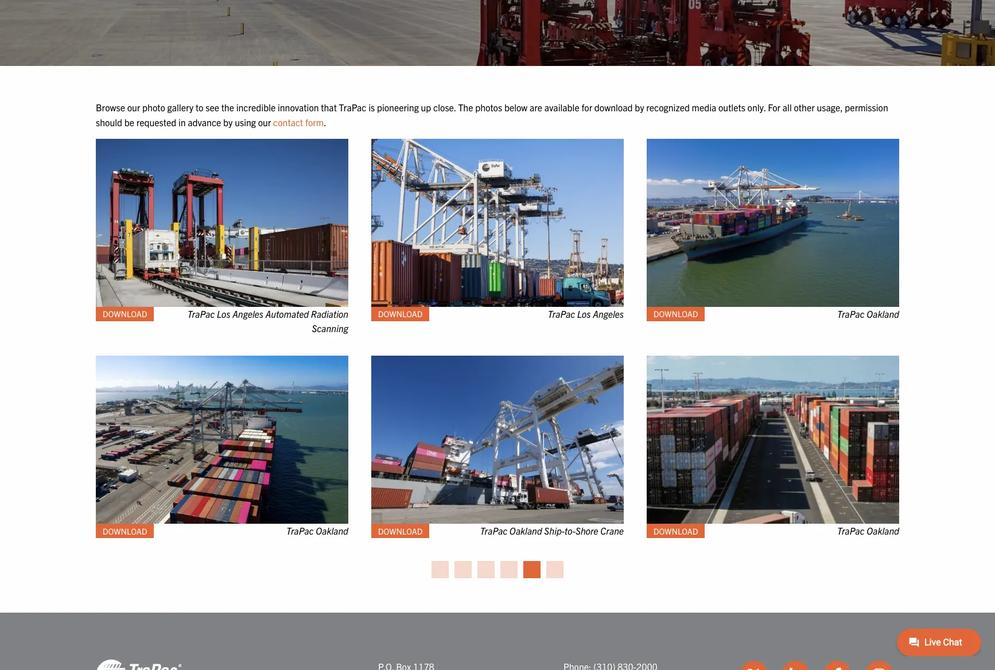 Task type: describe. For each thing, give the bounding box(es) containing it.
angeles for trapac los angeles
[[593, 309, 624, 320]]

the
[[221, 102, 234, 113]]

automated
[[266, 309, 309, 320]]

trapac inside trapac los angeles automated radiation scanning
[[188, 309, 215, 320]]

scanning
[[312, 323, 348, 335]]

1 vertical spatial our
[[258, 116, 271, 128]]

trapac oakland ship-to-shore crane
[[480, 526, 624, 537]]

innovation
[[278, 102, 319, 113]]

contact form .
[[273, 116, 326, 128]]

advance
[[188, 116, 221, 128]]

trapac oakland for trapac los angeles
[[838, 309, 900, 320]]

radiation
[[311, 309, 348, 320]]

using
[[235, 116, 256, 128]]

form
[[305, 116, 324, 128]]

should
[[96, 116, 122, 128]]

to-
[[565, 526, 576, 537]]

download
[[595, 102, 633, 113]]

tab panel containing trapac los angeles automated radiation scanning
[[84, 139, 911, 559]]

recognized
[[647, 102, 690, 113]]

trapac inside browse our photo gallery to see the incredible innovation that trapac is pioneering up close. the photos below are available for download by recognized media outlets only. for all other usage, permission should be requested in advance by using our
[[339, 102, 367, 113]]

.
[[324, 116, 326, 128]]

0 horizontal spatial by
[[223, 116, 233, 128]]

browse our photo gallery to see the incredible innovation that trapac is pioneering up close. the photos below are available for download by recognized media outlets only. for all other usage, permission should be requested in advance by using our
[[96, 102, 889, 128]]

media
[[692, 102, 717, 113]]

crane
[[601, 526, 624, 537]]

pioneering
[[377, 102, 419, 113]]

all
[[783, 102, 792, 113]]



Task type: vqa. For each thing, say whether or not it's contained in the screenshot.
Training to the right
no



Task type: locate. For each thing, give the bounding box(es) containing it.
photo
[[142, 102, 165, 113]]

requested
[[136, 116, 176, 128]]

trapac los angeles automated radiation scanning image
[[96, 139, 348, 307]]

our up be
[[127, 102, 140, 113]]

trapac oakland ship-to-shore crane image
[[371, 356, 624, 525]]

that
[[321, 102, 337, 113]]

usage,
[[817, 102, 843, 113]]

for
[[582, 102, 593, 113]]

gallery
[[167, 102, 194, 113]]

trapac oakland image
[[647, 139, 900, 307], [96, 356, 348, 525], [647, 356, 900, 525]]

incredible
[[236, 102, 276, 113]]

1 angeles from the left
[[233, 309, 263, 320]]

other
[[794, 102, 815, 113]]

0 horizontal spatial los
[[217, 309, 231, 320]]

angeles for trapac los angeles automated radiation scanning
[[233, 309, 263, 320]]

our
[[127, 102, 140, 113], [258, 116, 271, 128]]

is
[[369, 102, 375, 113]]

los for trapac los angeles
[[577, 309, 591, 320]]

permission
[[845, 102, 889, 113]]

shore
[[576, 526, 599, 537]]

los inside trapac los angeles automated radiation scanning
[[217, 309, 231, 320]]

1 horizontal spatial los
[[577, 309, 591, 320]]

1 los from the left
[[217, 309, 231, 320]]

download
[[103, 309, 147, 320], [378, 309, 423, 320], [654, 309, 698, 320], [103, 527, 147, 537], [378, 527, 423, 537], [654, 527, 698, 537]]

by
[[635, 102, 644, 113], [223, 116, 233, 128]]

main content containing browse our photo gallery to see the incredible innovation that trapac is pioneering up close. the photos below are available for download by recognized media outlets only. for all other usage, permission should be requested in advance by using our
[[84, 100, 911, 578]]

the
[[458, 102, 473, 113]]

0 vertical spatial our
[[127, 102, 140, 113]]

ship-
[[544, 526, 565, 537]]

tab list
[[84, 559, 911, 578]]

trapac oakland image for trapac los angeles
[[647, 139, 900, 307]]

trapac oakland for trapac oakland ship-to-shore crane
[[838, 526, 900, 537]]

trapac oakland
[[838, 309, 900, 320], [286, 526, 348, 537], [838, 526, 900, 537]]

main content
[[84, 100, 911, 578]]

download link
[[96, 307, 154, 322], [371, 307, 430, 322], [647, 307, 705, 322], [96, 525, 154, 539], [371, 525, 430, 539], [647, 525, 705, 539]]

trapac los angeles
[[548, 309, 624, 320]]

angeles
[[233, 309, 263, 320], [593, 309, 624, 320]]

be
[[124, 116, 134, 128]]

0 horizontal spatial angeles
[[233, 309, 263, 320]]

browse
[[96, 102, 125, 113]]

corporate image
[[96, 659, 182, 671]]

by right download
[[635, 102, 644, 113]]

close.
[[433, 102, 456, 113]]

1 horizontal spatial by
[[635, 102, 644, 113]]

1 vertical spatial by
[[223, 116, 233, 128]]

trapac oakland image for trapac oakland ship-to-shore crane
[[647, 356, 900, 525]]

los
[[217, 309, 231, 320], [577, 309, 591, 320]]

are
[[530, 102, 543, 113]]

see
[[206, 102, 219, 113]]

photos
[[475, 102, 502, 113]]

up
[[421, 102, 431, 113]]

trapac los angeles image
[[371, 139, 624, 307]]

outlets
[[719, 102, 746, 113]]

contact form link
[[273, 116, 324, 128]]

tab panel
[[84, 139, 911, 559]]

2 angeles from the left
[[593, 309, 624, 320]]

for
[[768, 102, 781, 113]]

contact
[[273, 116, 303, 128]]

to
[[196, 102, 204, 113]]

trapac los angeles automated radiation scanning
[[188, 309, 348, 335]]

0 horizontal spatial our
[[127, 102, 140, 113]]

available
[[545, 102, 580, 113]]

1 horizontal spatial our
[[258, 116, 271, 128]]

oakland
[[867, 309, 900, 320], [316, 526, 348, 537], [510, 526, 542, 537], [867, 526, 900, 537]]

by down the
[[223, 116, 233, 128]]

2 los from the left
[[577, 309, 591, 320]]

1 horizontal spatial angeles
[[593, 309, 624, 320]]

only.
[[748, 102, 766, 113]]

angeles inside trapac los angeles automated radiation scanning
[[233, 309, 263, 320]]

below
[[505, 102, 528, 113]]

0 vertical spatial by
[[635, 102, 644, 113]]

in
[[178, 116, 186, 128]]

los for trapac los angeles automated radiation scanning
[[217, 309, 231, 320]]

footer
[[0, 613, 995, 671]]

trapac
[[339, 102, 367, 113], [188, 309, 215, 320], [548, 309, 575, 320], [838, 309, 865, 320], [286, 526, 314, 537], [480, 526, 508, 537], [838, 526, 865, 537]]

our down incredible
[[258, 116, 271, 128]]



